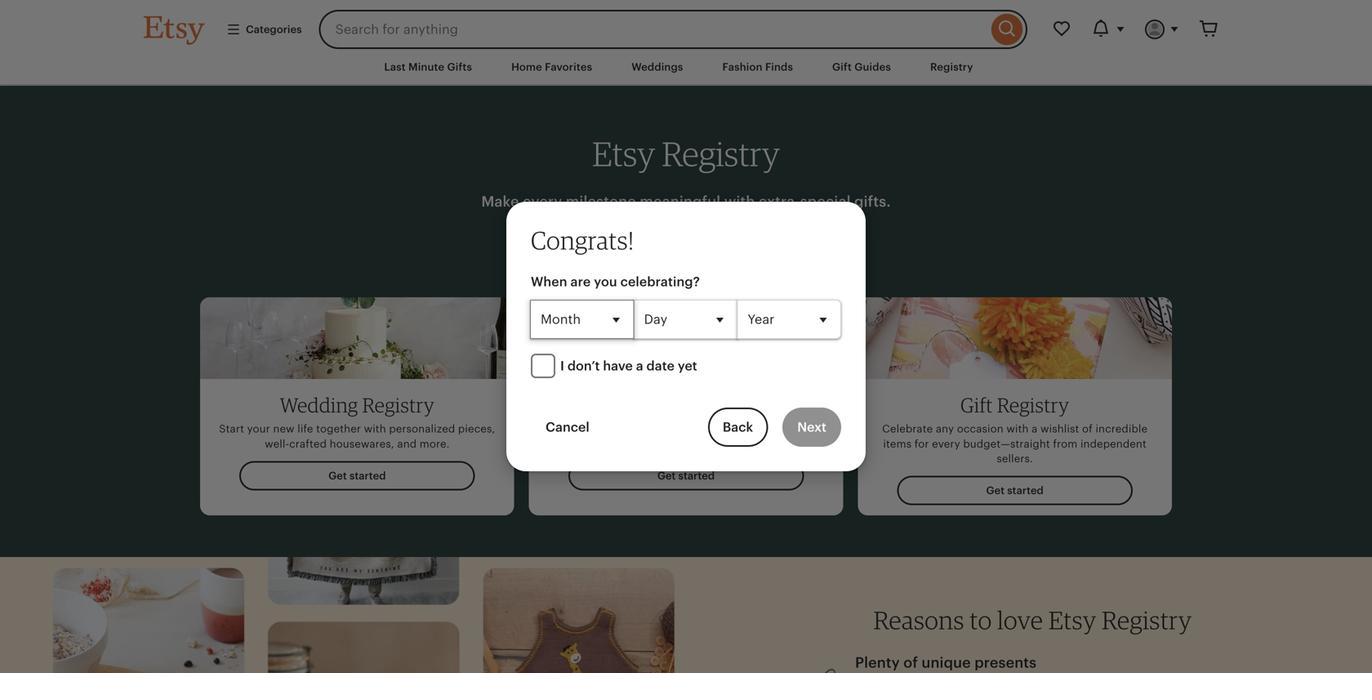 Task type: vqa. For each thing, say whether or not it's contained in the screenshot.
left 'a'
yes



Task type: describe. For each thing, give the bounding box(es) containing it.
presents
[[975, 655, 1037, 671]]

for
[[915, 438, 930, 450]]

celebrating?
[[621, 275, 700, 289]]

gifts.
[[855, 193, 891, 210]]

0 horizontal spatial the
[[617, 438, 634, 450]]

back button
[[708, 408, 768, 447]]

registry for wedding
[[362, 393, 435, 417]]

0 horizontal spatial etsy
[[593, 133, 656, 174]]

and inside baby registry welcome your little one to the world with custom items and the cutest, cuddliest creations.
[[595, 438, 614, 450]]

cutest,
[[637, 438, 673, 450]]

wishlist
[[1041, 423, 1080, 435]]

crafted
[[289, 438, 327, 450]]

with inside wedding registry start your new life together with personalized pieces, well-crafted housewares, and more.
[[364, 423, 386, 435]]

next
[[798, 420, 827, 435]]

creations.
[[727, 438, 778, 450]]

unique
[[922, 655, 971, 671]]

plenty of unique presents
[[856, 655, 1037, 671]]

with left extra-
[[725, 193, 755, 210]]

make every milestone meaningful with extra-special gifts.
[[482, 193, 891, 210]]

pieces,
[[458, 423, 496, 435]]

little
[[620, 423, 643, 435]]

housewares,
[[330, 438, 395, 450]]

life
[[298, 423, 313, 435]]

gift registry celebrate any occasion with a wishlist of incredible items for every budget—straight from independent sellers.
[[883, 393, 1148, 465]]

and inside wedding registry start your new life together with personalized pieces, well-crafted housewares, and more.
[[398, 438, 417, 450]]

from
[[1054, 438, 1078, 450]]

with inside baby registry welcome your little one to the world with custom items and the cutest, cuddliest creations.
[[734, 423, 757, 435]]

back
[[723, 420, 754, 435]]

your for baby registry
[[594, 423, 617, 435]]

date
[[647, 359, 675, 374]]

baby registry welcome your little one to the world with custom items and the cutest, cuddliest creations.
[[543, 393, 829, 450]]

love
[[998, 605, 1044, 635]]

independent
[[1081, 438, 1147, 450]]

one
[[646, 423, 666, 435]]

don't
[[568, 359, 600, 374]]



Task type: locate. For each thing, give the bounding box(es) containing it.
0 horizontal spatial your
[[247, 423, 270, 435]]

a left the date
[[636, 359, 644, 374]]

special
[[801, 193, 851, 210]]

world
[[702, 423, 731, 435]]

congrats!
[[531, 225, 634, 255]]

2 your from the left
[[594, 423, 617, 435]]

the
[[682, 423, 699, 435], [617, 438, 634, 450]]

cancel button
[[531, 408, 605, 447]]

wedding
[[280, 393, 358, 417]]

1 vertical spatial a
[[1032, 423, 1038, 435]]

banner
[[114, 0, 1259, 49]]

0 horizontal spatial and
[[398, 438, 417, 450]]

your left little
[[594, 423, 617, 435]]

every
[[523, 193, 562, 210], [933, 438, 961, 450]]

1 horizontal spatial a
[[1032, 423, 1038, 435]]

your
[[247, 423, 270, 435], [594, 423, 617, 435]]

the down little
[[617, 438, 634, 450]]

0 vertical spatial every
[[523, 193, 562, 210]]

1 horizontal spatial to
[[970, 605, 993, 635]]

0 horizontal spatial to
[[669, 423, 679, 435]]

wedding registry start your new life together with personalized pieces, well-crafted housewares, and more.
[[219, 393, 496, 450]]

registry inside baby registry welcome your little one to the world with custom items and the cutest, cuddliest creations.
[[674, 393, 747, 417]]

every down the any
[[933, 438, 961, 450]]

1 horizontal spatial of
[[1083, 423, 1093, 435]]

any
[[936, 423, 955, 435]]

well-
[[265, 438, 289, 450]]

of
[[1083, 423, 1093, 435], [904, 655, 919, 671]]

more.
[[420, 438, 450, 450]]

0 vertical spatial the
[[682, 423, 699, 435]]

reasons to love etsy registry
[[874, 605, 1193, 635]]

extra-
[[759, 193, 801, 210]]

and
[[398, 438, 417, 450], [595, 438, 614, 450]]

personalized
[[389, 423, 455, 435]]

occasion
[[958, 423, 1004, 435]]

1 vertical spatial etsy
[[1049, 605, 1097, 635]]

0 vertical spatial of
[[1083, 423, 1093, 435]]

0 vertical spatial etsy
[[593, 133, 656, 174]]

items down celebrate
[[884, 438, 912, 450]]

1 horizontal spatial your
[[594, 423, 617, 435]]

1 vertical spatial every
[[933, 438, 961, 450]]

when
[[531, 275, 568, 289]]

0 horizontal spatial a
[[636, 359, 644, 374]]

custom
[[759, 423, 798, 435]]

a inside congrats! dialog
[[636, 359, 644, 374]]

1 horizontal spatial etsy
[[1049, 605, 1097, 635]]

to left 'love'
[[970, 605, 993, 635]]

menu bar
[[114, 49, 1259, 86]]

are
[[571, 275, 591, 289]]

your for wedding registry
[[247, 423, 270, 435]]

1 horizontal spatial and
[[595, 438, 614, 450]]

your up well-
[[247, 423, 270, 435]]

with up housewares,
[[364, 423, 386, 435]]

meaningful
[[640, 193, 721, 210]]

0 vertical spatial to
[[669, 423, 679, 435]]

with up creations.
[[734, 423, 757, 435]]

the up cuddliest in the bottom of the page
[[682, 423, 699, 435]]

2 and from the left
[[595, 438, 614, 450]]

and left the cutest,
[[595, 438, 614, 450]]

a
[[636, 359, 644, 374], [1032, 423, 1038, 435]]

cuddliest
[[676, 438, 724, 450]]

with
[[725, 193, 755, 210], [364, 423, 386, 435], [734, 423, 757, 435], [1007, 423, 1029, 435]]

reasons
[[874, 605, 965, 635]]

items right custom
[[801, 423, 829, 435]]

baby
[[626, 393, 670, 417]]

1 vertical spatial the
[[617, 438, 634, 450]]

your inside wedding registry start your new life together with personalized pieces, well-crafted housewares, and more.
[[247, 423, 270, 435]]

to right one
[[669, 423, 679, 435]]

registry inside wedding registry start your new life together with personalized pieces, well-crafted housewares, and more.
[[362, 393, 435, 417]]

1 and from the left
[[398, 438, 417, 450]]

every right make
[[523, 193, 562, 210]]

with inside gift registry celebrate any occasion with a wishlist of incredible items for every budget—straight from independent sellers.
[[1007, 423, 1029, 435]]

1 vertical spatial items
[[884, 438, 912, 450]]

budget—straight
[[964, 438, 1051, 450]]

etsy
[[593, 133, 656, 174], [1049, 605, 1097, 635]]

have
[[603, 359, 633, 374]]

1 vertical spatial to
[[970, 605, 993, 635]]

gift
[[961, 393, 993, 417]]

i don't have a date yet
[[561, 359, 698, 374]]

start
[[219, 423, 244, 435]]

congrats! dialog
[[0, 0, 1373, 673]]

and down personalized
[[398, 438, 417, 450]]

registry for gift
[[998, 393, 1070, 417]]

1 vertical spatial of
[[904, 655, 919, 671]]

i
[[561, 359, 565, 374]]

etsy right 'love'
[[1049, 605, 1097, 635]]

next button
[[783, 408, 842, 447]]

0 vertical spatial items
[[801, 423, 829, 435]]

to
[[669, 423, 679, 435], [970, 605, 993, 635]]

1 horizontal spatial every
[[933, 438, 961, 450]]

registry for baby
[[674, 393, 747, 417]]

1 your from the left
[[247, 423, 270, 435]]

plenty
[[856, 655, 900, 671]]

with up budget—straight
[[1007, 423, 1029, 435]]

0 horizontal spatial every
[[523, 193, 562, 210]]

of right plenty
[[904, 655, 919, 671]]

of right wishlist
[[1083, 423, 1093, 435]]

1 horizontal spatial the
[[682, 423, 699, 435]]

items inside baby registry welcome your little one to the world with custom items and the cutest, cuddliest creations.
[[801, 423, 829, 435]]

incredible
[[1096, 423, 1148, 435]]

0 horizontal spatial of
[[904, 655, 919, 671]]

registry
[[662, 133, 780, 174], [362, 393, 435, 417], [674, 393, 747, 417], [998, 393, 1070, 417], [1102, 605, 1193, 635]]

every inside gift registry celebrate any occasion with a wishlist of incredible items for every budget—straight from independent sellers.
[[933, 438, 961, 450]]

you
[[594, 275, 618, 289]]

etsy up milestone
[[593, 133, 656, 174]]

etsy registry
[[593, 133, 780, 174]]

celebrate
[[883, 423, 933, 435]]

welcome
[[543, 423, 591, 435]]

your inside baby registry welcome your little one to the world with custom items and the cutest, cuddliest creations.
[[594, 423, 617, 435]]

make
[[482, 193, 519, 210]]

when are you celebrating?
[[531, 275, 700, 289]]

together
[[316, 423, 361, 435]]

of inside gift registry celebrate any occasion with a wishlist of incredible items for every budget—straight from independent sellers.
[[1083, 423, 1093, 435]]

sellers.
[[997, 453, 1034, 465]]

0 horizontal spatial items
[[801, 423, 829, 435]]

registry for etsy
[[662, 133, 780, 174]]

a left wishlist
[[1032, 423, 1038, 435]]

a inside gift registry celebrate any occasion with a wishlist of incredible items for every budget—straight from independent sellers.
[[1032, 423, 1038, 435]]

0 vertical spatial a
[[636, 359, 644, 374]]

registry inside gift registry celebrate any occasion with a wishlist of incredible items for every budget—straight from independent sellers.
[[998, 393, 1070, 417]]

cancel
[[546, 420, 590, 435]]

milestone
[[566, 193, 636, 210]]

items
[[801, 423, 829, 435], [884, 438, 912, 450]]

new
[[273, 423, 295, 435]]

None search field
[[319, 10, 1028, 49]]

items inside gift registry celebrate any occasion with a wishlist of incredible items for every budget—straight from independent sellers.
[[884, 438, 912, 450]]

to inside baby registry welcome your little one to the world with custom items and the cutest, cuddliest creations.
[[669, 423, 679, 435]]

yet
[[678, 359, 698, 374]]

1 horizontal spatial items
[[884, 438, 912, 450]]



